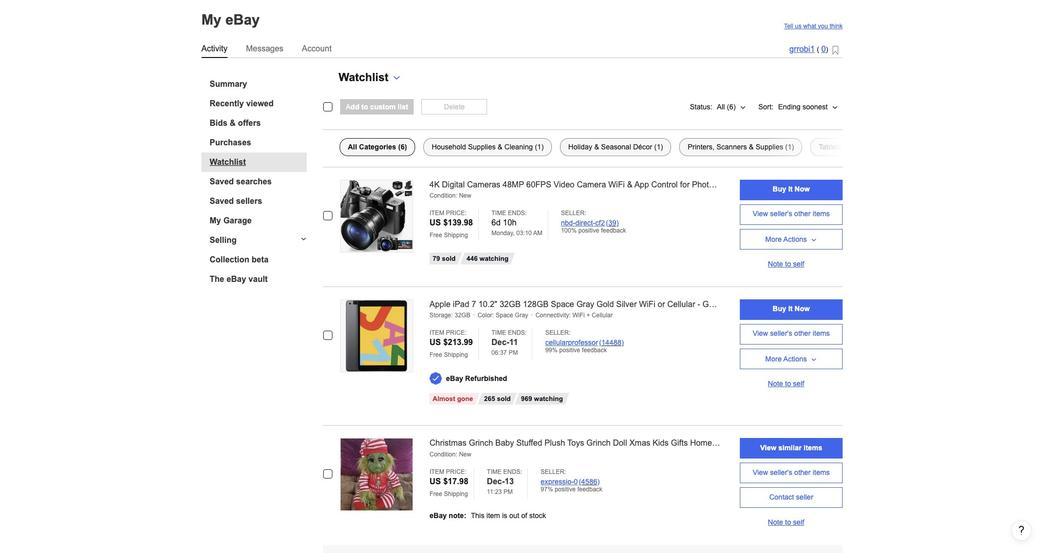 Task type: describe. For each thing, give the bounding box(es) containing it.
list
[[398, 103, 408, 111]]

seller's for 4k digital cameras 48mp 60fps video camera wifi & app control for photography
[[771, 210, 793, 218]]

11
[[510, 338, 518, 347]]

viewed
[[246, 99, 274, 108]]

: for color
[[493, 312, 494, 319]]

view seller's other items button for christmas grinch baby stuffed plush toys grinch doll xmas kids gifts home decor
[[740, 463, 843, 484]]

add to custom list
[[346, 103, 408, 111]]

buy it now button for apple ipad 7 10.2" 32gb 128gb space gray gold silver wifi or cellular - good
[[740, 300, 843, 320]]

48mp
[[503, 180, 524, 189]]

free for us $17.98
[[430, 491, 443, 498]]

free for us $213.99
[[430, 352, 443, 359]]

watching for 446 watching
[[480, 255, 509, 263]]

kids
[[653, 439, 669, 448]]

is
[[502, 512, 508, 520]]

seller: for video
[[561, 210, 587, 217]]

ebay inside the ebay vault link
[[227, 275, 246, 284]]

feedback inside seller: cellularprofessor (14488) 99% positive feedback
[[582, 347, 607, 354]]

this
[[471, 512, 485, 520]]

grrobi1
[[790, 45, 815, 54]]

add to custom list button
[[340, 99, 414, 114]]

ebay note: this item is out of stock
[[430, 512, 546, 520]]

help, opens dialogs image
[[1017, 526, 1027, 536]]

feedback inside seller: expressio-0 (4586) 97% positive feedback
[[578, 486, 603, 494]]

selling
[[210, 236, 237, 244]]

vault
[[249, 275, 268, 284]]

dec- for 11
[[492, 338, 510, 347]]

$213.99
[[444, 338, 473, 347]]

time ends: 6d 10h monday, 03:10 am
[[492, 210, 543, 237]]

& inside 4k digital cameras 48mp 60fps video camera wifi & app control for photography condition: new
[[628, 180, 633, 189]]

79
[[433, 255, 440, 263]]

connectivity : wifi + cellular
[[536, 312, 613, 319]]

grrobi1 link
[[790, 45, 815, 54]]

connectivity
[[536, 312, 569, 319]]

almost
[[433, 396, 456, 403]]

purchases
[[210, 138, 251, 147]]

expressio-
[[541, 478, 574, 486]]

time for 11
[[492, 330, 507, 337]]

stuffed
[[517, 439, 543, 448]]

recently viewed
[[210, 99, 274, 108]]

us for us $17.98
[[430, 478, 441, 486]]

4k digital cameras 48mp 60fps video camera wifi & app control for photography image
[[341, 180, 413, 252]]

selling button
[[202, 236, 307, 245]]

2 note to self button from the top
[[740, 374, 843, 394]]

11:23
[[487, 489, 502, 496]]

note for photography
[[768, 260, 784, 268]]

the ebay vault
[[210, 275, 268, 284]]

doll
[[613, 439, 628, 448]]

13
[[505, 478, 514, 486]]

now for 4k digital cameras 48mp 60fps video camera wifi & app control for photography
[[795, 185, 810, 193]]

positive inside seller: expressio-0 (4586) 97% positive feedback
[[555, 486, 576, 494]]

plush
[[545, 439, 565, 448]]

gifts
[[671, 439, 688, 448]]

for
[[681, 180, 690, 189]]

(14488)
[[599, 339, 624, 347]]

monday,
[[492, 230, 515, 237]]

buy it now for 4k digital cameras 48mp 60fps video camera wifi & app control for photography
[[773, 185, 810, 193]]

saved for saved searches
[[210, 177, 234, 186]]

account link
[[302, 42, 332, 55]]

beta
[[252, 255, 269, 264]]

positive inside seller: nbd-direct-cf2 (39) 100% positive feedback
[[579, 227, 600, 235]]

christmas grinch baby stuffed plush toys grinch doll xmas kids gifts home decor condition: new
[[430, 439, 737, 459]]

shipping for $17.98
[[444, 491, 468, 498]]

all
[[717, 103, 725, 111]]

ending soonest button
[[774, 96, 843, 117]]

items inside button
[[804, 444, 823, 452]]

buy it now button for 4k digital cameras 48mp 60fps video camera wifi & app control for photography
[[740, 180, 843, 200]]

item
[[487, 512, 500, 520]]

seller: for toys
[[541, 469, 566, 476]]

sort: ending soonest
[[759, 103, 828, 111]]

watchlist button
[[339, 71, 401, 84]]

2 grinch from the left
[[587, 439, 611, 448]]

1 horizontal spatial gray
[[577, 300, 595, 309]]

or
[[658, 300, 666, 309]]

2 vertical spatial wifi
[[573, 312, 585, 319]]

item for $213.99
[[430, 330, 445, 337]]

note to self button for decor
[[740, 513, 843, 533]]

all (6) button
[[713, 96, 751, 117]]

)
[[826, 45, 829, 54]]

10.2"
[[479, 300, 498, 309]]

97%
[[541, 486, 553, 494]]

item price: us $139.98 free shipping
[[430, 210, 473, 239]]

ending
[[779, 103, 801, 111]]

view for 4k digital cameras 48mp 60fps video camera wifi & app control for photography
[[753, 210, 769, 218]]

128gb
[[523, 300, 549, 309]]

note to self for photography
[[768, 260, 805, 268]]

$17.98
[[444, 478, 469, 486]]

item for $17.98
[[430, 469, 445, 476]]

view seller's other items button for apple ipad 7 10.2" 32gb 128gb space gray gold silver wifi or cellular - good
[[740, 324, 843, 345]]

bids
[[210, 119, 228, 127]]

watchlist link
[[210, 158, 307, 167]]

99%
[[546, 347, 558, 354]]

seller's for christmas grinch baby stuffed plush toys grinch doll xmas kids gifts home decor
[[771, 469, 793, 477]]

add
[[346, 103, 360, 111]]

pm for 11
[[509, 350, 518, 357]]

saved for saved sellers
[[210, 197, 234, 205]]

0 vertical spatial 32gb
[[500, 300, 521, 309]]

contact seller
[[770, 493, 814, 502]]

more actions for 4k digital cameras 48mp 60fps video camera wifi & app control for photography
[[766, 235, 807, 243]]

0 horizontal spatial gray
[[515, 312, 529, 319]]

items for christmas grinch baby stuffed plush toys grinch doll xmas kids gifts home decor
[[813, 469, 830, 477]]

my ebay
[[202, 12, 260, 28]]

apple ipad 7 10.2" 32gb 128gb space gray gold silver wifi or cellular - good
[[430, 300, 723, 309]]

status:
[[690, 103, 713, 111]]

what
[[804, 22, 817, 30]]

bids & offers
[[210, 119, 261, 127]]

view similar items button
[[740, 439, 843, 459]]

garage
[[223, 216, 252, 225]]

toys
[[568, 439, 585, 448]]

0 for seller:
[[574, 478, 578, 486]]

1 vertical spatial 32gb
[[455, 312, 471, 319]]

view seller's other items for christmas grinch baby stuffed plush toys grinch doll xmas kids gifts home decor
[[753, 469, 830, 477]]

my garage
[[210, 216, 252, 225]]

: for connectivity
[[569, 312, 571, 319]]

wifi inside 4k digital cameras 48mp 60fps video camera wifi & app control for photography condition: new
[[609, 180, 625, 189]]

summary link
[[210, 79, 307, 89]]

item for $139.98
[[430, 210, 445, 217]]

offers
[[238, 119, 261, 127]]

view seller's other items button for 4k digital cameras 48mp 60fps video camera wifi & app control for photography
[[740, 204, 843, 225]]

self for photography
[[794, 260, 805, 268]]

almost gone
[[433, 396, 473, 403]]

other for apple ipad 7 10.2" 32gb 128gb space gray gold silver wifi or cellular - good
[[795, 330, 811, 338]]

265
[[484, 396, 495, 403]]

baby
[[496, 439, 514, 448]]

ends: for 11
[[508, 330, 527, 337]]

0 link
[[822, 45, 826, 54]]

seller: expressio-0 (4586) 97% positive feedback
[[541, 469, 603, 494]]

stock
[[530, 512, 546, 520]]

seller's for apple ipad 7 10.2" 32gb 128gb space gray gold silver wifi or cellular - good
[[771, 330, 793, 338]]

time ends: dec-11 06:37 pm
[[492, 330, 527, 357]]

watching for 969 watching
[[534, 396, 563, 403]]

decor
[[715, 439, 737, 448]]

gone
[[457, 396, 473, 403]]

to for christmas grinch baby stuffed plush toys grinch doll xmas kids gifts home decor
[[786, 519, 792, 527]]

view seller's other items for 4k digital cameras 48mp 60fps video camera wifi & app control for photography
[[753, 210, 830, 218]]

region inside my ebay main content
[[323, 546, 843, 554]]

collection beta
[[210, 255, 269, 264]]

items for apple ipad 7 10.2" 32gb 128gb space gray gold silver wifi or cellular - good
[[813, 330, 830, 338]]

make this page your my ebay homepage image
[[833, 46, 839, 55]]

7
[[472, 300, 476, 309]]

delete
[[444, 103, 465, 111]]



Task type: vqa. For each thing, say whether or not it's contained in the screenshot.
'Account'
yes



Task type: locate. For each thing, give the bounding box(es) containing it.
self for decor
[[794, 519, 805, 527]]

0 vertical spatial feedback
[[601, 227, 626, 235]]

us left the $213.99
[[430, 338, 441, 347]]

to
[[362, 103, 368, 111], [786, 260, 792, 268], [786, 380, 792, 388], [786, 519, 792, 527]]

3 us from the top
[[430, 478, 441, 486]]

1 vertical spatial shipping
[[444, 352, 468, 359]]

more actions button
[[740, 229, 843, 250], [740, 349, 843, 369]]

:
[[451, 312, 453, 319], [493, 312, 494, 319], [569, 312, 571, 319]]

ends: up 10h
[[508, 210, 527, 217]]

0 vertical spatial space
[[551, 300, 575, 309]]

pm inside time ends: dec-11 06:37 pm
[[509, 350, 518, 357]]

grinch left baby
[[469, 439, 493, 448]]

3 seller's from the top
[[771, 469, 793, 477]]

more actions
[[766, 235, 807, 243], [766, 355, 807, 363]]

3 self from the top
[[794, 519, 805, 527]]

watching right 969
[[534, 396, 563, 403]]

& right bids
[[230, 119, 236, 127]]

ebay up messages
[[226, 12, 260, 28]]

shipping down $139.98
[[444, 232, 468, 239]]

0
[[822, 45, 826, 54], [574, 478, 578, 486]]

1 grinch from the left
[[469, 439, 493, 448]]

2 vertical spatial feedback
[[578, 486, 603, 494]]

us inside item price: us $17.98 free shipping
[[430, 478, 441, 486]]

(39) link
[[606, 219, 619, 227]]

1 horizontal spatial wifi
[[609, 180, 625, 189]]

seller: up nbd-
[[561, 210, 587, 217]]

note to self button
[[740, 254, 843, 274], [740, 374, 843, 394], [740, 513, 843, 533]]

ebay left note:
[[430, 512, 447, 520]]

: down apple ipad 7 10.2" 32gb 128gb space gray gold silver wifi or cellular - good link
[[569, 312, 571, 319]]

ends: for 10h
[[508, 210, 527, 217]]

watchlist down the purchases
[[210, 158, 246, 166]]

3 shipping from the top
[[444, 491, 468, 498]]

you
[[819, 22, 828, 30]]

0 vertical spatial shipping
[[444, 232, 468, 239]]

1 seller's from the top
[[771, 210, 793, 218]]

christmas grinch baby stuffed plush toys grinch doll xmas kids gifts home decor link
[[430, 439, 737, 449]]

price: up $139.98
[[446, 210, 467, 217]]

similar
[[779, 444, 802, 452]]

storage : 32gb
[[430, 312, 471, 319]]

my up selling
[[210, 216, 221, 225]]

0 vertical spatial new
[[459, 192, 472, 200]]

1 vertical spatial time
[[492, 330, 507, 337]]

more actions button for 4k digital cameras 48mp 60fps video camera wifi & app control for photography
[[740, 229, 843, 250]]

0 vertical spatial condition:
[[430, 192, 458, 200]]

new inside 4k digital cameras 48mp 60fps video camera wifi & app control for photography condition: new
[[459, 192, 472, 200]]

direct-
[[576, 219, 596, 227]]

2 vertical spatial time
[[487, 469, 502, 476]]

actions for 4k digital cameras 48mp 60fps video camera wifi & app control for photography
[[784, 235, 807, 243]]

seller: inside seller: expressio-0 (4586) 97% positive feedback
[[541, 469, 566, 476]]

shipping for $213.99
[[444, 352, 468, 359]]

2 vertical spatial free
[[430, 491, 443, 498]]

1 vertical spatial sold
[[497, 396, 511, 403]]

1 vertical spatial self
[[794, 380, 805, 388]]

activity link
[[202, 42, 228, 55]]

0 vertical spatial buy it now button
[[740, 180, 843, 200]]

items
[[813, 210, 830, 218], [813, 330, 830, 338], [804, 444, 823, 452], [813, 469, 830, 477]]

1 vertical spatial more
[[766, 355, 782, 363]]

grinch left doll
[[587, 439, 611, 448]]

969 watching
[[521, 396, 563, 403]]

ends: inside time ends: dec-11 06:37 pm
[[508, 330, 527, 337]]

time inside time ends: dec-11 06:37 pm
[[492, 330, 507, 337]]

price: up $17.98
[[446, 469, 467, 476]]

dec- for 13
[[487, 478, 505, 486]]

0 vertical spatial cellular
[[668, 300, 696, 309]]

price: inside item price: us $17.98 free shipping
[[446, 469, 467, 476]]

1 vertical spatial free
[[430, 352, 443, 359]]

1 vertical spatial more actions button
[[740, 349, 843, 369]]

1 vertical spatial buy
[[773, 305, 787, 313]]

0 vertical spatial positive
[[579, 227, 600, 235]]

ends: inside time ends: 6d 10h monday, 03:10 am
[[508, 210, 527, 217]]

1 us from the top
[[430, 219, 441, 227]]

0 vertical spatial view seller's other items
[[753, 210, 830, 218]]

item inside item price: us $17.98 free shipping
[[430, 469, 445, 476]]

seller: inside seller: nbd-direct-cf2 (39) 100% positive feedback
[[561, 210, 587, 217]]

seller: inside seller: cellularprofessor (14488) 99% positive feedback
[[546, 330, 571, 337]]

pm
[[509, 350, 518, 357], [504, 489, 513, 496]]

watchlist inside 'link'
[[210, 158, 246, 166]]

2 saved from the top
[[210, 197, 234, 205]]

2 buy it now from the top
[[773, 305, 810, 313]]

100%
[[561, 227, 577, 235]]

item inside item price: us $139.98 free shipping
[[430, 210, 445, 217]]

buy it now button
[[740, 180, 843, 200], [740, 300, 843, 320]]

apple ipad 7 10.2" 32gb 128gb space gray gold silver wifi or cellular - good image
[[346, 300, 408, 372]]

saved up saved sellers
[[210, 177, 234, 186]]

2 actions from the top
[[784, 355, 807, 363]]

1 horizontal spatial sold
[[497, 396, 511, 403]]

my for my ebay
[[202, 12, 222, 28]]

more for apple ipad 7 10.2" 32gb 128gb space gray gold silver wifi or cellular - good
[[766, 355, 782, 363]]

free inside item price: us $17.98 free shipping
[[430, 491, 443, 498]]

gray up +
[[577, 300, 595, 309]]

grrobi1 ( 0 )
[[790, 45, 829, 54]]

sold for 265 sold
[[497, 396, 511, 403]]

0 vertical spatial watching
[[480, 255, 509, 263]]

time down the color : space gray in the bottom of the page
[[492, 330, 507, 337]]

seller: nbd-direct-cf2 (39) 100% positive feedback
[[561, 210, 626, 235]]

new down christmas
[[459, 451, 472, 459]]

my
[[202, 12, 222, 28], [210, 216, 221, 225]]

christmas grinch baby stuffed plush toys grinch doll xmas kids gifts home decor image
[[341, 439, 413, 511]]

gray down 128gb
[[515, 312, 529, 319]]

2 vertical spatial other
[[795, 469, 811, 477]]

free
[[430, 232, 443, 239], [430, 352, 443, 359], [430, 491, 443, 498]]

1 note to self from the top
[[768, 260, 805, 268]]

1 vertical spatial feedback
[[582, 347, 607, 354]]

1 vertical spatial item
[[430, 330, 445, 337]]

1 vertical spatial price:
[[446, 330, 467, 337]]

shipping inside the item price: us $213.99 free shipping
[[444, 352, 468, 359]]

2 more from the top
[[766, 355, 782, 363]]

1 note to self button from the top
[[740, 254, 843, 274]]

us inside the item price: us $213.99 free shipping
[[430, 338, 441, 347]]

0 horizontal spatial watching
[[480, 255, 509, 263]]

sold for 79 sold
[[442, 255, 456, 263]]

3 free from the top
[[430, 491, 443, 498]]

2 vertical spatial self
[[794, 519, 805, 527]]

0 vertical spatial free
[[430, 232, 443, 239]]

0 vertical spatial time
[[492, 210, 507, 217]]

0 horizontal spatial sold
[[442, 255, 456, 263]]

2 it from the top
[[789, 305, 793, 313]]

2 free from the top
[[430, 352, 443, 359]]

watchlist inside dropdown button
[[339, 71, 389, 84]]

2 vertical spatial positive
[[555, 486, 576, 494]]

0 left '(4586)'
[[574, 478, 578, 486]]

2 vertical spatial price:
[[446, 469, 467, 476]]

dec- up 06:37
[[492, 338, 510, 347]]

time inside time ends: dec-13 11:23 pm
[[487, 469, 502, 476]]

us inside item price: us $139.98 free shipping
[[430, 219, 441, 227]]

(
[[817, 45, 820, 54]]

it for 4k digital cameras 48mp 60fps video camera wifi & app control for photography
[[789, 185, 793, 193]]

0 vertical spatial wifi
[[609, 180, 625, 189]]

0 vertical spatial saved
[[210, 177, 234, 186]]

3 view seller's other items button from the top
[[740, 463, 843, 484]]

3 item from the top
[[430, 469, 445, 476]]

positive right 99%
[[560, 347, 581, 354]]

1 vertical spatial it
[[789, 305, 793, 313]]

ebay up almost gone
[[446, 375, 464, 383]]

1 vertical spatial gray
[[515, 312, 529, 319]]

10h
[[503, 219, 517, 227]]

1 vertical spatial cellular
[[592, 312, 613, 319]]

think
[[830, 22, 843, 30]]

: for storage
[[451, 312, 453, 319]]

2 note to self from the top
[[768, 380, 805, 388]]

positive right 97%
[[555, 486, 576, 494]]

time for 10h
[[492, 210, 507, 217]]

condition: inside christmas grinch baby stuffed plush toys grinch doll xmas kids gifts home decor condition: new
[[430, 451, 458, 459]]

condition: inside 4k digital cameras 48mp 60fps video camera wifi & app control for photography condition: new
[[430, 192, 458, 200]]

ends: up 13
[[504, 469, 523, 476]]

1 actions from the top
[[784, 235, 807, 243]]

seller: up expressio-
[[541, 469, 566, 476]]

03:10
[[517, 230, 532, 237]]

my garage link
[[210, 216, 307, 225]]

shipping inside item price: us $17.98 free shipping
[[444, 491, 468, 498]]

pm inside time ends: dec-13 11:23 pm
[[504, 489, 513, 496]]

0 vertical spatial note to self button
[[740, 254, 843, 274]]

to for apple ipad 7 10.2" 32gb 128gb space gray gold silver wifi or cellular - good
[[786, 380, 792, 388]]

cellular down gold
[[592, 312, 613, 319]]

shipping down the $213.99
[[444, 352, 468, 359]]

1 shipping from the top
[[444, 232, 468, 239]]

condition: for 4k
[[430, 192, 458, 200]]

0 vertical spatial &
[[230, 119, 236, 127]]

price:
[[446, 210, 467, 217], [446, 330, 467, 337], [446, 469, 467, 476]]

0 vertical spatial ends:
[[508, 210, 527, 217]]

us for us $213.99
[[430, 338, 441, 347]]

1 it from the top
[[789, 185, 793, 193]]

new for digital
[[459, 192, 472, 200]]

pm down 11
[[509, 350, 518, 357]]

free inside the item price: us $213.99 free shipping
[[430, 352, 443, 359]]

view for apple ipad 7 10.2" 32gb 128gb space gray gold silver wifi or cellular - good
[[753, 330, 769, 338]]

pm down 13
[[504, 489, 513, 496]]

us left $139.98
[[430, 219, 441, 227]]

buy it now for apple ipad 7 10.2" 32gb 128gb space gray gold silver wifi or cellular - good
[[773, 305, 810, 313]]

time ends: dec-13 11:23 pm
[[487, 469, 523, 496]]

1 new from the top
[[459, 192, 472, 200]]

ends: inside time ends: dec-13 11:23 pm
[[504, 469, 523, 476]]

wifi left or
[[639, 300, 656, 309]]

ends: for 13
[[504, 469, 523, 476]]

actions for apple ipad 7 10.2" 32gb 128gb space gray gold silver wifi or cellular - good
[[784, 355, 807, 363]]

view
[[753, 210, 769, 218], [753, 330, 769, 338], [761, 444, 777, 452], [753, 469, 769, 477]]

0 vertical spatial other
[[795, 210, 811, 218]]

it for apple ipad 7 10.2" 32gb 128gb space gray gold silver wifi or cellular - good
[[789, 305, 793, 313]]

time for 13
[[487, 469, 502, 476]]

seller:
[[561, 210, 587, 217], [546, 330, 571, 337], [541, 469, 566, 476]]

free inside item price: us $139.98 free shipping
[[430, 232, 443, 239]]

price: inside the item price: us $213.99 free shipping
[[446, 330, 467, 337]]

time up 6d
[[492, 210, 507, 217]]

0 for grrobi1
[[822, 45, 826, 54]]

more actions for apple ipad 7 10.2" 32gb 128gb space gray gold silver wifi or cellular - good
[[766, 355, 807, 363]]

camera
[[577, 180, 607, 189]]

item price: us $213.99 free shipping
[[430, 330, 473, 359]]

wifi right camera
[[609, 180, 625, 189]]

apple
[[430, 300, 451, 309]]

more
[[766, 235, 782, 243], [766, 355, 782, 363]]

2 more actions from the top
[[766, 355, 807, 363]]

1 other from the top
[[795, 210, 811, 218]]

1 vertical spatial space
[[496, 312, 514, 319]]

2 buy from the top
[[773, 305, 787, 313]]

3 note to self from the top
[[768, 519, 805, 527]]

note to self button for photography
[[740, 254, 843, 274]]

0 horizontal spatial 0
[[574, 478, 578, 486]]

1 vertical spatial &
[[628, 180, 633, 189]]

(4586) link
[[579, 478, 600, 486]]

new for grinch
[[459, 451, 472, 459]]

price: for $213.99
[[446, 330, 467, 337]]

-
[[698, 300, 701, 309]]

1 vertical spatial my
[[210, 216, 221, 225]]

1 vertical spatial watchlist
[[210, 158, 246, 166]]

other for 4k digital cameras 48mp 60fps video camera wifi & app control for photography
[[795, 210, 811, 218]]

view for christmas grinch baby stuffed plush toys grinch doll xmas kids gifts home decor
[[753, 469, 769, 477]]

0 vertical spatial sold
[[442, 255, 456, 263]]

4k digital cameras 48mp 60fps video camera wifi & app control for photography condition: new
[[430, 180, 739, 200]]

0 horizontal spatial grinch
[[469, 439, 493, 448]]

watching right 446
[[480, 255, 509, 263]]

cellular left -
[[668, 300, 696, 309]]

2 view seller's other items button from the top
[[740, 324, 843, 345]]

note:
[[449, 512, 467, 520]]

us left $17.98
[[430, 478, 441, 486]]

my up activity
[[202, 12, 222, 28]]

of
[[522, 512, 528, 520]]

1 vertical spatial new
[[459, 451, 472, 459]]

0 right (
[[822, 45, 826, 54]]

item down storage
[[430, 330, 445, 337]]

seller's
[[771, 210, 793, 218], [771, 330, 793, 338], [771, 469, 793, 477]]

06:37
[[492, 350, 507, 357]]

seller
[[797, 493, 814, 502]]

1 free from the top
[[430, 232, 443, 239]]

2 us from the top
[[430, 338, 441, 347]]

2 vertical spatial note to self
[[768, 519, 805, 527]]

0 horizontal spatial :
[[451, 312, 453, 319]]

&
[[230, 119, 236, 127], [628, 180, 633, 189]]

1 vertical spatial actions
[[784, 355, 807, 363]]

1 horizontal spatial :
[[493, 312, 494, 319]]

saved searches
[[210, 177, 272, 186]]

1 horizontal spatial cellular
[[668, 300, 696, 309]]

more actions button for apple ipad 7 10.2" 32gb 128gb space gray gold silver wifi or cellular - good
[[740, 349, 843, 369]]

1 vertical spatial view seller's other items button
[[740, 324, 843, 345]]

2 shipping from the top
[[444, 352, 468, 359]]

0 vertical spatial more actions
[[766, 235, 807, 243]]

cf2
[[596, 219, 605, 227]]

2 view seller's other items from the top
[[753, 330, 830, 338]]

item price: us $17.98 free shipping
[[430, 469, 469, 498]]

price: inside item price: us $139.98 free shipping
[[446, 210, 467, 217]]

1 vertical spatial note
[[768, 380, 784, 388]]

1 vertical spatial more actions
[[766, 355, 807, 363]]

note to self for decor
[[768, 519, 805, 527]]

view seller's other items for apple ipad 7 10.2" 32gb 128gb space gray gold silver wifi or cellular - good
[[753, 330, 830, 338]]

sort:
[[759, 103, 774, 111]]

gray
[[577, 300, 595, 309], [515, 312, 529, 319]]

now for apple ipad 7 10.2" 32gb 128gb space gray gold silver wifi or cellular - good
[[795, 305, 810, 313]]

2 buy it now button from the top
[[740, 300, 843, 320]]

2 : from the left
[[493, 312, 494, 319]]

dec- up 11:23
[[487, 478, 505, 486]]

ends: up 11
[[508, 330, 527, 337]]

2 condition: from the top
[[430, 451, 458, 459]]

condition: for christmas
[[430, 451, 458, 459]]

: down ipad
[[451, 312, 453, 319]]

0 vertical spatial 0
[[822, 45, 826, 54]]

2 vertical spatial us
[[430, 478, 441, 486]]

recently
[[210, 99, 244, 108]]

2 self from the top
[[794, 380, 805, 388]]

item up $139.98
[[430, 210, 445, 217]]

0 horizontal spatial 32gb
[[455, 312, 471, 319]]

1 self from the top
[[794, 260, 805, 268]]

2 more actions button from the top
[[740, 349, 843, 369]]

1 : from the left
[[451, 312, 453, 319]]

1 more from the top
[[766, 235, 782, 243]]

2 vertical spatial note
[[768, 519, 784, 527]]

2 item from the top
[[430, 330, 445, 337]]

1 horizontal spatial 32gb
[[500, 300, 521, 309]]

saved up my garage
[[210, 197, 234, 205]]

ebay right the
[[227, 275, 246, 284]]

ipad
[[453, 300, 470, 309]]

dec- inside time ends: dec-13 11:23 pm
[[487, 478, 505, 486]]

saved sellers link
[[210, 197, 307, 206]]

1 vertical spatial seller's
[[771, 330, 793, 338]]

1 view seller's other items button from the top
[[740, 204, 843, 225]]

self
[[794, 260, 805, 268], [794, 380, 805, 388], [794, 519, 805, 527]]

1 vertical spatial note to self button
[[740, 374, 843, 394]]

price: up the $213.99
[[446, 330, 467, 337]]

1 horizontal spatial watchlist
[[339, 71, 389, 84]]

2 new from the top
[[459, 451, 472, 459]]

us
[[796, 22, 802, 30]]

space right color
[[496, 312, 514, 319]]

1 now from the top
[[795, 185, 810, 193]]

positive right 100%
[[579, 227, 600, 235]]

seller: up cellularprofessor
[[546, 330, 571, 337]]

note for decor
[[768, 519, 784, 527]]

grinch
[[469, 439, 493, 448], [587, 439, 611, 448]]

32gb down ipad
[[455, 312, 471, 319]]

: down 10.2"
[[493, 312, 494, 319]]

dec- inside time ends: dec-11 06:37 pm
[[492, 338, 510, 347]]

1 buy it now button from the top
[[740, 180, 843, 200]]

shipping down $17.98
[[444, 491, 468, 498]]

my ebay main content
[[4, 2, 1041, 554]]

nbd-direct-cf2 link
[[561, 219, 605, 227]]

0 horizontal spatial &
[[230, 119, 236, 127]]

0 horizontal spatial wifi
[[573, 312, 585, 319]]

32gb up the color : space gray in the bottom of the page
[[500, 300, 521, 309]]

3 view seller's other items from the top
[[753, 469, 830, 477]]

digital
[[442, 180, 465, 189]]

sold right 265
[[497, 396, 511, 403]]

sold right 79
[[442, 255, 456, 263]]

ends:
[[508, 210, 527, 217], [508, 330, 527, 337], [504, 469, 523, 476]]

0 vertical spatial self
[[794, 260, 805, 268]]

1 item from the top
[[430, 210, 445, 217]]

1 horizontal spatial &
[[628, 180, 633, 189]]

positive inside seller: cellularprofessor (14488) 99% positive feedback
[[560, 347, 581, 354]]

my for my garage
[[210, 216, 221, 225]]

0 vertical spatial seller:
[[561, 210, 587, 217]]

item up $17.98
[[430, 469, 445, 476]]

1 more actions button from the top
[[740, 229, 843, 250]]

to for 4k digital cameras 48mp 60fps video camera wifi & app control for photography
[[786, 260, 792, 268]]

2 vertical spatial shipping
[[444, 491, 468, 498]]

0 vertical spatial buy it now
[[773, 185, 810, 193]]

1 buy from the top
[[773, 185, 787, 193]]

0 vertical spatial more
[[766, 235, 782, 243]]

1 vertical spatial us
[[430, 338, 441, 347]]

0 vertical spatial now
[[795, 185, 810, 193]]

time inside time ends: 6d 10h monday, 03:10 am
[[492, 210, 507, 217]]

2 price: from the top
[[446, 330, 467, 337]]

more for 4k digital cameras 48mp 60fps video camera wifi & app control for photography
[[766, 235, 782, 243]]

condition: down 4k
[[430, 192, 458, 200]]

0 vertical spatial view seller's other items button
[[740, 204, 843, 225]]

pm for 13
[[504, 489, 513, 496]]

new
[[459, 192, 472, 200], [459, 451, 472, 459]]

summary
[[210, 79, 247, 88]]

am
[[534, 230, 543, 237]]

1 condition: from the top
[[430, 192, 458, 200]]

us for us $139.98
[[430, 219, 441, 227]]

positive
[[579, 227, 600, 235], [560, 347, 581, 354], [555, 486, 576, 494]]

1 vertical spatial now
[[795, 305, 810, 313]]

wifi left +
[[573, 312, 585, 319]]

soonest
[[803, 103, 828, 111]]

price: for $17.98
[[446, 469, 467, 476]]

price: for $139.98
[[446, 210, 467, 217]]

2 seller's from the top
[[771, 330, 793, 338]]

0 vertical spatial watchlist
[[339, 71, 389, 84]]

new inside christmas grinch baby stuffed plush toys grinch doll xmas kids gifts home decor condition: new
[[459, 451, 472, 459]]

& left app
[[628, 180, 633, 189]]

0 horizontal spatial space
[[496, 312, 514, 319]]

condition: down christmas
[[430, 451, 458, 459]]

79 sold
[[433, 255, 456, 263]]

the ebay vault link
[[210, 275, 307, 284]]

0 vertical spatial note
[[768, 260, 784, 268]]

region
[[323, 546, 843, 554]]

other for christmas grinch baby stuffed plush toys grinch doll xmas kids gifts home decor
[[795, 469, 811, 477]]

1 view seller's other items from the top
[[753, 210, 830, 218]]

shipping for $139.98
[[444, 232, 468, 239]]

0 inside seller: expressio-0 (4586) 97% positive feedback
[[574, 478, 578, 486]]

1 vertical spatial wifi
[[639, 300, 656, 309]]

(4586)
[[579, 478, 600, 486]]

2 vertical spatial note to self button
[[740, 513, 843, 533]]

1 saved from the top
[[210, 177, 234, 186]]

buy for 4k digital cameras 48mp 60fps video camera wifi & app control for photography
[[773, 185, 787, 193]]

2 vertical spatial view seller's other items button
[[740, 463, 843, 484]]

2 now from the top
[[795, 305, 810, 313]]

shipping inside item price: us $139.98 free shipping
[[444, 232, 468, 239]]

3 note from the top
[[768, 519, 784, 527]]

2 vertical spatial seller:
[[541, 469, 566, 476]]

1 more actions from the top
[[766, 235, 807, 243]]

buy for apple ipad 7 10.2" 32gb 128gb space gray gold silver wifi or cellular - good
[[773, 305, 787, 313]]

(6)
[[727, 103, 736, 111]]

condition:
[[430, 192, 458, 200], [430, 451, 458, 459]]

time up 11:23
[[487, 469, 502, 476]]

items for 4k digital cameras 48mp 60fps video camera wifi & app control for photography
[[813, 210, 830, 218]]

free for us $139.98
[[430, 232, 443, 239]]

1 buy it now from the top
[[773, 185, 810, 193]]

2 horizontal spatial wifi
[[639, 300, 656, 309]]

good
[[703, 300, 723, 309]]

color : space gray
[[478, 312, 529, 319]]

3 note to self button from the top
[[740, 513, 843, 533]]

0 vertical spatial buy
[[773, 185, 787, 193]]

1 note from the top
[[768, 260, 784, 268]]

2 other from the top
[[795, 330, 811, 338]]

activity
[[202, 44, 228, 53]]

item inside the item price: us $213.99 free shipping
[[430, 330, 445, 337]]

1 vertical spatial buy it now button
[[740, 300, 843, 320]]

1 horizontal spatial 0
[[822, 45, 826, 54]]

new down digital
[[459, 192, 472, 200]]

1 vertical spatial positive
[[560, 347, 581, 354]]

1 vertical spatial pm
[[504, 489, 513, 496]]

silver
[[617, 300, 637, 309]]

3 other from the top
[[795, 469, 811, 477]]

3 price: from the top
[[446, 469, 467, 476]]

refurbished
[[465, 375, 508, 383]]

2 note from the top
[[768, 380, 784, 388]]

feedback inside seller: nbd-direct-cf2 (39) 100% positive feedback
[[601, 227, 626, 235]]

1 vertical spatial 0
[[574, 478, 578, 486]]

0 vertical spatial gray
[[577, 300, 595, 309]]

watchlist up the add
[[339, 71, 389, 84]]

3 : from the left
[[569, 312, 571, 319]]

0 vertical spatial my
[[202, 12, 222, 28]]

xmas
[[630, 439, 651, 448]]

1 price: from the top
[[446, 210, 467, 217]]

space up connectivity
[[551, 300, 575, 309]]



